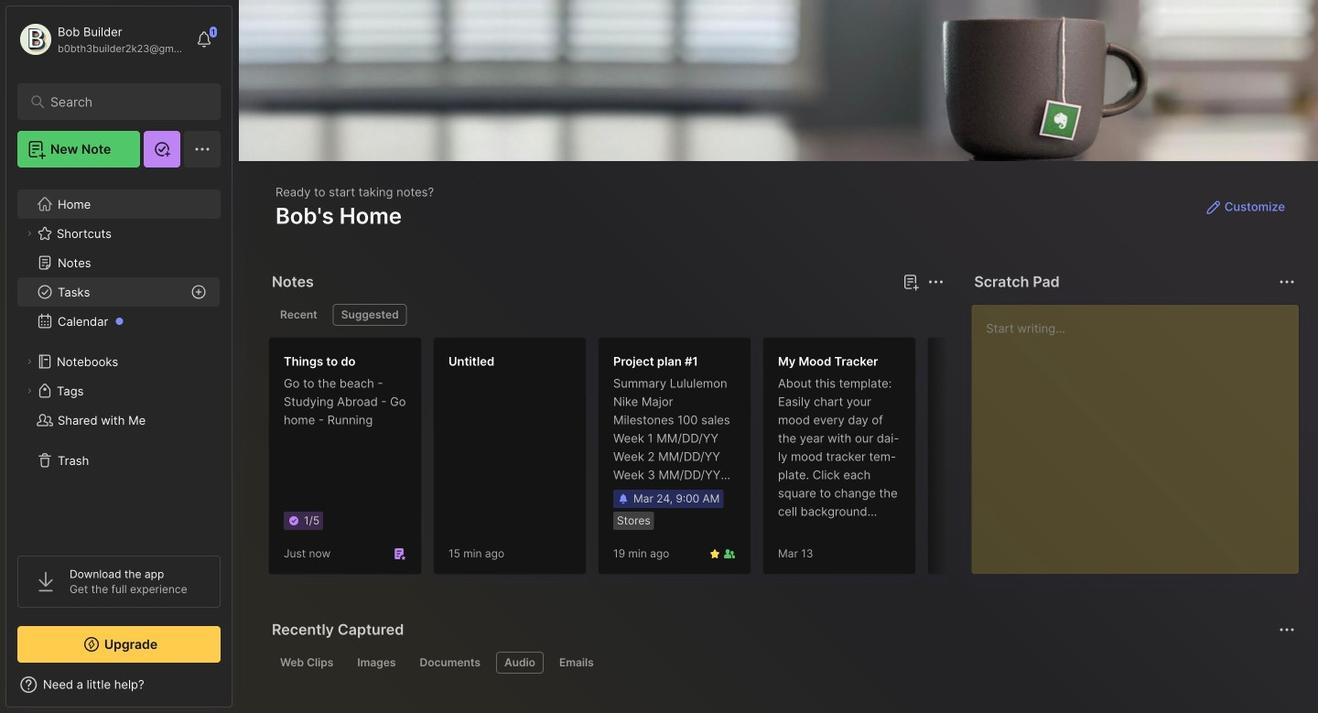 Task type: vqa. For each thing, say whether or not it's contained in the screenshot.
Note Editor text field
no



Task type: describe. For each thing, give the bounding box(es) containing it.
none search field inside main element
[[50, 91, 196, 113]]

Start writing… text field
[[986, 305, 1298, 559]]

expand notebooks image
[[24, 356, 35, 367]]

1 tab list from the top
[[272, 304, 941, 326]]

Account field
[[17, 21, 187, 58]]

WHAT'S NEW field
[[6, 670, 232, 699]]

2 more actions field from the left
[[1274, 269, 1300, 295]]

expand tags image
[[24, 385, 35, 396]]

2 tab list from the top
[[272, 652, 1293, 674]]



Task type: locate. For each thing, give the bounding box(es) containing it.
1 vertical spatial tab list
[[272, 652, 1293, 674]]

main element
[[0, 0, 238, 713]]

row group
[[268, 337, 1092, 586]]

click to collapse image
[[231, 679, 245, 701]]

tree inside main element
[[6, 179, 232, 539]]

None search field
[[50, 91, 196, 113]]

0 horizontal spatial more actions field
[[923, 269, 949, 295]]

1 more actions field from the left
[[923, 269, 949, 295]]

1 horizontal spatial more actions field
[[1274, 269, 1300, 295]]

tree
[[6, 179, 232, 539]]

More actions field
[[923, 269, 949, 295], [1274, 269, 1300, 295]]

Search text field
[[50, 93, 196, 111]]

tab
[[272, 304, 326, 326], [333, 304, 407, 326], [272, 652, 342, 674], [349, 652, 404, 674], [412, 652, 489, 674], [496, 652, 544, 674], [551, 652, 602, 674]]

more actions image
[[925, 271, 947, 293]]

tab list
[[272, 304, 941, 326], [272, 652, 1293, 674]]

more actions image
[[1276, 271, 1298, 293]]

0 vertical spatial tab list
[[272, 304, 941, 326]]



